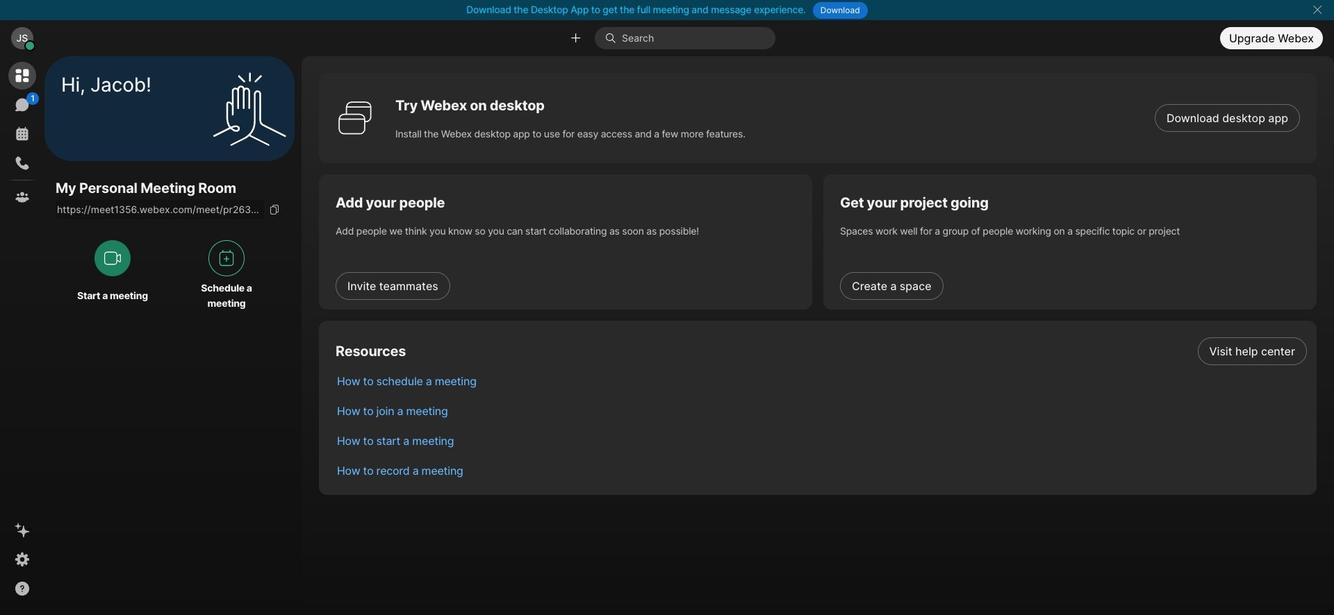 Task type: describe. For each thing, give the bounding box(es) containing it.
webex tab list
[[8, 62, 39, 211]]

3 list item from the top
[[326, 396, 1317, 426]]

1 list item from the top
[[326, 336, 1317, 366]]

5 list item from the top
[[326, 456, 1317, 486]]



Task type: locate. For each thing, give the bounding box(es) containing it.
2 list item from the top
[[326, 366, 1317, 396]]

cancel_16 image
[[1312, 4, 1323, 15]]

two hands high fiving image
[[208, 67, 291, 150]]

None text field
[[56, 200, 264, 220]]

list item
[[326, 336, 1317, 366], [326, 366, 1317, 396], [326, 396, 1317, 426], [326, 426, 1317, 456], [326, 456, 1317, 486]]

4 list item from the top
[[326, 426, 1317, 456]]

navigation
[[0, 56, 44, 616]]



Task type: vqa. For each thing, say whether or not it's contained in the screenshot.
Show archived teams image
no



